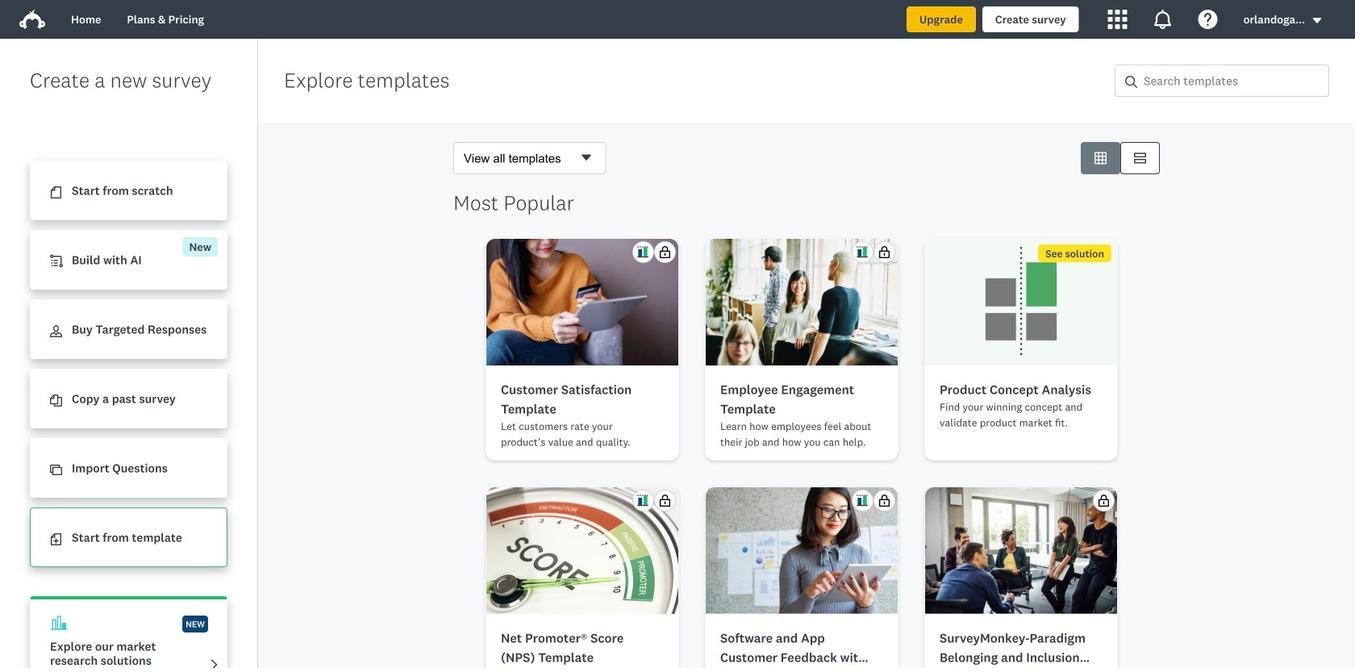 Task type: vqa. For each thing, say whether or not it's contained in the screenshot.
2nd the 'Products Icon' from the right
no



Task type: describe. For each thing, give the bounding box(es) containing it.
notification center icon image
[[1154, 10, 1173, 29]]

employee engagement template image
[[706, 239, 898, 366]]

search image
[[1126, 76, 1138, 88]]

help icon image
[[1199, 10, 1218, 29]]

Search templates field
[[1138, 65, 1329, 96]]

net promoter® score (nps) template image
[[487, 487, 679, 614]]

lock image for net promoter® score (nps) template image
[[659, 495, 671, 507]]

chevronright image
[[208, 659, 220, 668]]

grid image
[[1095, 152, 1107, 164]]

clone image
[[50, 464, 62, 476]]

2 brand logo image from the top
[[19, 10, 45, 29]]

software and app customer feedback with nps® image
[[706, 487, 898, 614]]

lock image for "employee engagement template" image at the right
[[879, 246, 891, 258]]



Task type: locate. For each thing, give the bounding box(es) containing it.
0 horizontal spatial lock image
[[659, 246, 671, 258]]

customer satisfaction template image
[[487, 239, 679, 366]]

product concept analysis image
[[926, 239, 1118, 366]]

0 vertical spatial lock image
[[879, 246, 891, 258]]

document image
[[50, 187, 62, 199]]

textboxmultiple image
[[1135, 152, 1147, 164]]

lock image for customer satisfaction template image
[[659, 246, 671, 258]]

1 brand logo image from the top
[[19, 6, 45, 32]]

1 horizontal spatial lock image
[[879, 495, 891, 507]]

2 horizontal spatial lock image
[[1098, 495, 1110, 507]]

0 horizontal spatial lock image
[[659, 495, 671, 507]]

1 vertical spatial lock image
[[659, 495, 671, 507]]

lock image
[[659, 246, 671, 258], [879, 495, 891, 507], [1098, 495, 1110, 507]]

1 horizontal spatial lock image
[[879, 246, 891, 258]]

documentplus image
[[50, 534, 62, 546]]

lock image for software and app customer feedback with nps® image
[[879, 495, 891, 507]]

products icon image
[[1108, 10, 1128, 29], [1108, 10, 1128, 29]]

dropdown arrow icon image
[[1312, 15, 1323, 26], [1314, 18, 1322, 23]]

user image
[[50, 325, 62, 337]]

brand logo image
[[19, 6, 45, 32], [19, 10, 45, 29]]

surveymonkey-paradigm belonging and inclusion template image
[[926, 487, 1118, 614]]

documentclone image
[[50, 395, 62, 407]]

lock image
[[879, 246, 891, 258], [659, 495, 671, 507]]



